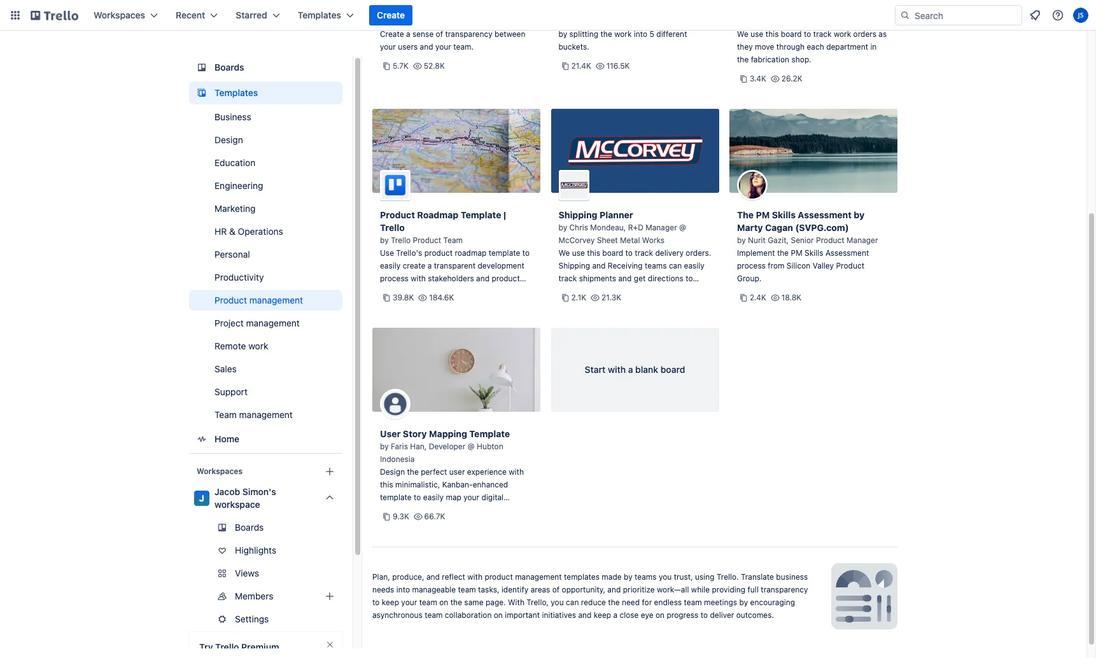 Task type: vqa. For each thing, say whether or not it's contained in the screenshot.


Task type: locate. For each thing, give the bounding box(es) containing it.
track inside we use this board to track work orders as they move through each department in the fabrication shop.
[[813, 29, 832, 39]]

to down the needs
[[372, 598, 380, 607]]

faris han, developer @ hubton indonesia image
[[380, 389, 411, 419]]

cagan
[[765, 222, 793, 233]]

management down productivity link
[[249, 295, 303, 306]]

0 vertical spatial process
[[737, 261, 766, 271]]

0 vertical spatial create
[[377, 10, 405, 20]]

a
[[406, 29, 410, 39], [428, 261, 432, 271], [628, 364, 633, 375], [613, 610, 617, 620]]

1 vertical spatial keep
[[594, 610, 611, 620]]

products
[[380, 505, 412, 515]]

into inside "plan, produce, and reflect with product management templates made by teams you trust, using trello. translate business needs into manageable team tasks, identify areas of opportunity, and prioritize work—all while providing full transparency to keep your team on the same page. with trello, you can reduce the need for endless team meetings by encouraging asynchronous team collaboration on important initiatives and keep a close eye on progress to deliver outcomes."
[[396, 585, 410, 595]]

we left manage in the right of the page
[[559, 17, 570, 26]]

1 horizontal spatial pm
[[791, 248, 802, 258]]

into inside we manage product management tasks by splitting the work into 5 different buckets.
[[634, 29, 647, 39]]

pm up silicon
[[791, 248, 802, 258]]

trello up use
[[380, 222, 405, 233]]

this
[[766, 29, 779, 39], [587, 248, 600, 258], [380, 480, 393, 489]]

transparency inside create a sense of transparency between your users and your team.
[[445, 29, 492, 39]]

and
[[420, 42, 433, 52], [592, 261, 606, 271], [476, 274, 490, 283], [618, 274, 632, 283], [426, 572, 440, 582], [607, 585, 621, 595], [578, 610, 592, 620]]

skills up cagan
[[772, 209, 796, 220]]

from
[[768, 261, 785, 271]]

orders
[[853, 29, 877, 39]]

1 vertical spatial process
[[380, 274, 409, 283]]

boards up highlights
[[235, 522, 264, 533]]

of right the areas
[[552, 585, 560, 595]]

team
[[443, 236, 463, 245], [215, 409, 237, 420]]

2 vertical spatial we
[[559, 248, 570, 258]]

product
[[603, 17, 631, 26], [424, 248, 453, 258], [492, 274, 520, 283], [485, 572, 513, 582]]

remote
[[215, 341, 246, 351]]

trello
[[380, 222, 405, 233], [391, 236, 411, 245], [215, 642, 239, 652]]

0 vertical spatial can
[[669, 261, 682, 271]]

business link
[[189, 107, 342, 127]]

jacob simon (jacobsimon16) image
[[1073, 8, 1088, 23]]

and down sense
[[420, 42, 433, 52]]

template
[[461, 209, 501, 220], [469, 428, 510, 439]]

0 vertical spatial we
[[559, 17, 570, 26]]

1 horizontal spatial team
[[443, 236, 463, 245]]

different
[[656, 29, 687, 39]]

track up 2.1k
[[559, 274, 577, 283]]

mccorvey
[[559, 236, 595, 245]]

deliver inside shipping planner by chris mondeau, r+d manager @ mccorvey sheet metal works we use this board to track delivery orders. shipping and receiving teams can easily track shipments and get directions to deliver products.
[[559, 286, 583, 296]]

skills up valley
[[805, 248, 823, 258]]

0 vertical spatial transparency
[[445, 29, 492, 39]]

1 horizontal spatial templates
[[298, 10, 341, 20]]

1 horizontal spatial board
[[661, 364, 685, 375]]

education
[[215, 157, 255, 168]]

members
[[235, 591, 273, 602]]

boards link up highlights link
[[189, 518, 342, 538]]

create inside button
[[377, 10, 405, 20]]

0 horizontal spatial deliver
[[559, 286, 583, 296]]

templates right starred dropdown button
[[298, 10, 341, 20]]

1 vertical spatial template
[[380, 493, 412, 502]]

transparent
[[434, 261, 476, 271]]

0 horizontal spatial use
[[572, 248, 585, 258]]

try
[[199, 642, 213, 652]]

business
[[776, 572, 808, 582]]

1 vertical spatial into
[[396, 585, 410, 595]]

personal link
[[189, 244, 342, 265]]

start with a blank board
[[585, 364, 685, 375]]

boards link for home
[[189, 56, 342, 79]]

boards link up templates link
[[189, 56, 342, 79]]

0 horizontal spatial manager
[[646, 223, 677, 232]]

user
[[380, 428, 401, 439]]

0 vertical spatial pm
[[756, 209, 770, 220]]

1 vertical spatial template
[[469, 428, 510, 439]]

create
[[377, 10, 405, 20], [380, 29, 404, 39]]

manager up works in the right top of the page
[[646, 223, 677, 232]]

1 vertical spatial we
[[737, 29, 749, 39]]

2 horizontal spatial board
[[781, 29, 802, 39]]

work up department
[[834, 29, 851, 39]]

encouraging
[[750, 598, 795, 607]]

directions
[[648, 274, 684, 283]]

0 horizontal spatial process
[[380, 274, 409, 283]]

with up tasks,
[[467, 572, 483, 582]]

you
[[659, 572, 672, 582], [551, 598, 564, 607]]

team up roadmap
[[443, 236, 463, 245]]

9.3k
[[393, 512, 409, 521]]

easily up 66.7k on the left bottom of the page
[[423, 493, 444, 502]]

to left 66.7k on the left bottom of the page
[[414, 505, 422, 515]]

2 boards link from the top
[[189, 518, 342, 538]]

deliver down shipments
[[559, 286, 583, 296]]

the right splitting in the top right of the page
[[601, 29, 612, 39]]

design down business
[[215, 134, 243, 145]]

1 vertical spatial deliver
[[710, 610, 734, 620]]

delivery
[[655, 248, 684, 258]]

teams inside "plan, produce, and reflect with product management templates made by teams you trust, using trello. translate business needs into manageable team tasks, identify areas of opportunity, and prioritize work—all while providing full transparency to keep your team on the same page. with trello, you can reduce the need for endless team meetings by encouraging asynchronous team collaboration on important initiatives and keep a close eye on progress to deliver outcomes."
[[635, 572, 657, 582]]

your right the 'map'
[[464, 493, 479, 502]]

experience
[[467, 467, 507, 477]]

create a workspace image
[[322, 464, 337, 479]]

design inside user story mapping template by faris han, developer @ hubton indonesia design the perfect user experience with this minimalistic, kanban-enhanced template to easily map your digital products to user stories.
[[380, 467, 405, 477]]

1 horizontal spatial easily
[[423, 493, 444, 502]]

with inside "plan, produce, and reflect with product management templates made by teams you trust, using trello. translate business needs into manageable team tasks, identify areas of opportunity, and prioritize work—all while providing full transparency to keep your team on the same page. with trello, you can reduce the need for endless team meetings by encouraging asynchronous team collaboration on important initiatives and keep a close eye on progress to deliver outcomes."
[[467, 572, 483, 582]]

52.8k
[[424, 61, 445, 71]]

you up work—all
[[659, 572, 672, 582]]

0 vertical spatial design
[[215, 134, 243, 145]]

transparency inside "plan, produce, and reflect with product management templates made by teams you trust, using trello. translate business needs into manageable team tasks, identify areas of opportunity, and prioritize work—all while providing full transparency to keep your team on the same page. with trello, you can reduce the need for endless team meetings by encouraging asynchronous team collaboration on important initiatives and keep a close eye on progress to deliver outcomes."
[[761, 585, 808, 595]]

forward image
[[340, 612, 355, 627]]

process up 'group.'
[[737, 261, 766, 271]]

on down page.
[[494, 610, 503, 620]]

forward image left plan,
[[340, 566, 355, 581]]

we
[[559, 17, 570, 26], [737, 29, 749, 39], [559, 248, 570, 258]]

1 horizontal spatial process
[[737, 261, 766, 271]]

assessment up valley
[[826, 248, 869, 258]]

deliver
[[559, 286, 583, 296], [710, 610, 734, 620]]

trello,
[[527, 598, 549, 607]]

primary element
[[0, 0, 1096, 31]]

66.7k
[[424, 512, 445, 521]]

0 vertical spatial keep
[[382, 598, 399, 607]]

0 vertical spatial track
[[813, 29, 832, 39]]

silicon
[[787, 261, 810, 271]]

the down 'they'
[[737, 55, 749, 64]]

can
[[669, 261, 682, 271], [566, 598, 579, 607]]

1 vertical spatial you
[[551, 598, 564, 607]]

template up development
[[489, 248, 520, 258]]

user left stories. at the bottom left
[[424, 505, 439, 515]]

create for create
[[377, 10, 405, 20]]

2 forward image from the top
[[340, 589, 355, 604]]

0 vertical spatial boards
[[215, 62, 244, 73]]

team management link
[[189, 405, 342, 425]]

the pm skills assessment by marty cagan (svpg.com) by nurit gazit, senior product manager implement the pm skills assessment process from silicon valley product group.
[[737, 209, 878, 283]]

boards right board icon
[[215, 62, 244, 73]]

0 horizontal spatial track
[[559, 274, 577, 283]]

2 vertical spatial trello
[[215, 642, 239, 652]]

with inside button
[[608, 364, 626, 375]]

pm right the
[[756, 209, 770, 220]]

manage
[[572, 17, 601, 26]]

this inside we use this board to track work orders as they move through each department in the fabrication shop.
[[766, 29, 779, 39]]

0 vertical spatial use
[[751, 29, 763, 39]]

a inside button
[[628, 364, 633, 375]]

template inside product roadmap template | trello by trello product team use trello's product roadmap template to easily create a transparent development process with stakeholders and product owners.
[[489, 248, 520, 258]]

2 vertical spatial board
[[661, 364, 685, 375]]

0 vertical spatial boards link
[[189, 56, 342, 79]]

into left 5
[[634, 29, 647, 39]]

sales
[[215, 363, 237, 374]]

easily inside product roadmap template | trello by trello product team use trello's product roadmap template to easily create a transparent development process with stakeholders and product owners.
[[380, 261, 401, 271]]

1 shipping from the top
[[559, 209, 597, 220]]

management down support link
[[239, 409, 293, 420]]

0 vertical spatial into
[[634, 29, 647, 39]]

can down the delivery
[[669, 261, 682, 271]]

shipping down mccorvey
[[559, 261, 590, 271]]

the
[[737, 209, 754, 220]]

product right manage in the right of the page
[[603, 17, 631, 26]]

on
[[439, 598, 448, 607], [494, 610, 503, 620], [656, 610, 665, 620]]

184.6k
[[429, 293, 454, 302]]

templates up business
[[215, 87, 258, 98]]

0 horizontal spatial templates
[[215, 87, 258, 98]]

0 notifications image
[[1027, 8, 1043, 23]]

0 vertical spatial deliver
[[559, 286, 583, 296]]

management for product management
[[249, 295, 303, 306]]

and inside create a sense of transparency between your users and your team.
[[420, 42, 433, 52]]

2 horizontal spatial work
[[834, 29, 851, 39]]

we up 'they'
[[737, 29, 749, 39]]

0 vertical spatial teams
[[645, 261, 667, 271]]

1 horizontal spatial transparency
[[761, 585, 808, 595]]

tasks,
[[478, 585, 499, 595]]

easily down use
[[380, 261, 401, 271]]

workspaces button
[[86, 5, 166, 25]]

views
[[235, 568, 259, 579]]

and down receiving
[[618, 274, 632, 283]]

1 vertical spatial boards
[[235, 522, 264, 533]]

shipping up chris
[[559, 209, 597, 220]]

1 vertical spatial manager
[[847, 236, 878, 245]]

1 boards link from the top
[[189, 56, 342, 79]]

keep up asynchronous
[[382, 598, 399, 607]]

1 horizontal spatial design
[[380, 467, 405, 477]]

owners.
[[380, 286, 408, 296]]

users
[[398, 42, 418, 52]]

your up asynchronous
[[401, 598, 417, 607]]

0 vertical spatial forward image
[[340, 566, 355, 581]]

management for project management
[[246, 318, 300, 328]]

0 horizontal spatial workspaces
[[94, 10, 145, 20]]

by inside we manage product management tasks by splitting the work into 5 different buckets.
[[559, 29, 567, 39]]

boards for home
[[215, 62, 244, 73]]

0 horizontal spatial design
[[215, 134, 243, 145]]

premium
[[241, 642, 279, 652]]

we inside we use this board to track work orders as they move through each department in the fabrication shop.
[[737, 29, 749, 39]]

1 vertical spatial this
[[587, 248, 600, 258]]

a up users
[[406, 29, 410, 39]]

1 horizontal spatial track
[[635, 248, 653, 258]]

1 horizontal spatial template
[[489, 248, 520, 258]]

board inside we use this board to track work orders as they move through each department in the fabrication shop.
[[781, 29, 802, 39]]

workspace
[[215, 499, 260, 510]]

the
[[601, 29, 612, 39], [737, 55, 749, 64], [777, 248, 789, 258], [407, 467, 419, 477], [450, 598, 462, 607], [608, 598, 620, 607]]

engineering
[[215, 180, 263, 191]]

template inside product roadmap template | trello by trello product team use trello's product roadmap template to easily create a transparent development process with stakeholders and product owners.
[[461, 209, 501, 220]]

trello right try
[[215, 642, 239, 652]]

on right eye
[[656, 610, 665, 620]]

0 horizontal spatial @
[[468, 442, 475, 451]]

0 horizontal spatial template
[[380, 493, 412, 502]]

the inside the pm skills assessment by marty cagan (svpg.com) by nurit gazit, senior product manager implement the pm skills assessment process from silicon valley product group.
[[777, 248, 789, 258]]

@ left hubton
[[468, 442, 475, 451]]

0 vertical spatial shipping
[[559, 209, 597, 220]]

can down opportunity,
[[566, 598, 579, 607]]

board inside shipping planner by chris mondeau, r+d manager @ mccorvey sheet metal works we use this board to track delivery orders. shipping and receiving teams can easily track shipments and get directions to deliver products.
[[602, 248, 623, 258]]

to right directions
[[686, 274, 693, 283]]

assessment up '(svpg.com)'
[[798, 209, 852, 220]]

1 forward image from the top
[[340, 566, 355, 581]]

1 horizontal spatial @
[[679, 223, 686, 232]]

1 horizontal spatial keep
[[594, 610, 611, 620]]

a inside "plan, produce, and reflect with product management templates made by teams you trust, using trello. translate business needs into manageable team tasks, identify areas of opportunity, and prioritize work—all while providing full transparency to keep your team on the same page. with trello, you can reduce the need for endless team meetings by encouraging asynchronous team collaboration on important initiatives and keep a close eye on progress to deliver outcomes."
[[613, 610, 617, 620]]

operations
[[238, 226, 283, 237]]

1 vertical spatial trello
[[391, 236, 411, 245]]

can inside "plan, produce, and reflect with product management templates made by teams you trust, using trello. translate business needs into manageable team tasks, identify areas of opportunity, and prioritize work—all while providing full transparency to keep your team on the same page. with trello, you can reduce the need for endless team meetings by encouraging asynchronous team collaboration on important initiatives and keep a close eye on progress to deliver outcomes."
[[566, 598, 579, 607]]

0 vertical spatial team
[[443, 236, 463, 245]]

metal
[[620, 236, 640, 245]]

we for we manage product management tasks by splitting the work into 5 different buckets.
[[559, 17, 570, 26]]

we down mccorvey
[[559, 248, 570, 258]]

0 horizontal spatial this
[[380, 480, 393, 489]]

team
[[458, 585, 476, 595], [419, 598, 437, 607], [684, 598, 702, 607], [425, 610, 443, 620]]

you up initiatives
[[551, 598, 564, 607]]

this inside user story mapping template by faris han, developer @ hubton indonesia design the perfect user experience with this minimalistic, kanban-enhanced template to easily map your digital products to user stories.
[[380, 480, 393, 489]]

user
[[449, 467, 465, 477], [424, 505, 439, 515]]

template up products
[[380, 493, 412, 502]]

1 vertical spatial boards link
[[189, 518, 342, 538]]

nurit gazit, senior product manager image
[[737, 170, 768, 201]]

manager down '(svpg.com)'
[[847, 236, 878, 245]]

sheet
[[597, 236, 618, 245]]

1 vertical spatial teams
[[635, 572, 657, 582]]

1 vertical spatial forward image
[[340, 589, 355, 604]]

on down the manageable
[[439, 598, 448, 607]]

your left users
[[380, 42, 396, 52]]

0 vertical spatial assessment
[[798, 209, 852, 220]]

1 horizontal spatial on
[[494, 610, 503, 620]]

0 vertical spatial skills
[[772, 209, 796, 220]]

template inside user story mapping template by faris han, developer @ hubton indonesia design the perfect user experience with this minimalistic, kanban-enhanced template to easily map your digital products to user stories.
[[380, 493, 412, 502]]

with right experience
[[509, 467, 524, 477]]

management for team management
[[239, 409, 293, 420]]

home image
[[194, 432, 209, 447]]

while
[[691, 585, 710, 595]]

1 vertical spatial use
[[572, 248, 585, 258]]

we inside we manage product management tasks by splitting the work into 5 different buckets.
[[559, 17, 570, 26]]

with right start
[[608, 364, 626, 375]]

1 horizontal spatial of
[[552, 585, 560, 595]]

1 vertical spatial can
[[566, 598, 579, 607]]

work left 5
[[614, 29, 632, 39]]

management inside product management link
[[249, 295, 303, 306]]

teams up prioritize
[[635, 572, 657, 582]]

0 vertical spatial user
[[449, 467, 465, 477]]

transparency down business
[[761, 585, 808, 595]]

0 vertical spatial manager
[[646, 223, 677, 232]]

@
[[679, 223, 686, 232], [468, 442, 475, 451]]

teams inside shipping planner by chris mondeau, r+d manager @ mccorvey sheet metal works we use this board to track delivery orders. shipping and receiving teams can easily track shipments and get directions to deliver products.
[[645, 261, 667, 271]]

1 horizontal spatial manager
[[847, 236, 878, 245]]

0 vertical spatial template
[[461, 209, 501, 220]]

2 horizontal spatial this
[[766, 29, 779, 39]]

board right blank
[[661, 364, 685, 375]]

as
[[879, 29, 887, 39]]

workspaces
[[94, 10, 145, 20], [197, 467, 243, 476]]

1 vertical spatial @
[[468, 442, 475, 451]]

and down development
[[476, 274, 490, 283]]

board up through
[[781, 29, 802, 39]]

collaboration
[[445, 610, 492, 620]]

management inside 'project management' link
[[246, 318, 300, 328]]

@ inside shipping planner by chris mondeau, r+d manager @ mccorvey sheet metal works we use this board to track delivery orders. shipping and receiving teams can easily track shipments and get directions to deliver products.
[[679, 223, 686, 232]]

to up development
[[522, 248, 530, 258]]

management inside team management link
[[239, 409, 293, 420]]

create inside create a sense of transparency between your users and your team.
[[380, 29, 404, 39]]

0 horizontal spatial easily
[[380, 261, 401, 271]]

this up products
[[380, 480, 393, 489]]

0 vertical spatial this
[[766, 29, 779, 39]]

the inside we use this board to track work orders as they move through each department in the fabrication shop.
[[737, 55, 749, 64]]

2 shipping from the top
[[559, 261, 590, 271]]

j
[[199, 493, 204, 504]]

track up each
[[813, 29, 832, 39]]

product right valley
[[836, 261, 865, 271]]

1 horizontal spatial skills
[[805, 248, 823, 258]]

template up hubton
[[469, 428, 510, 439]]

1 horizontal spatial you
[[659, 572, 672, 582]]

Search field
[[910, 6, 1022, 25]]

management down product management link
[[246, 318, 300, 328]]

a left blank
[[628, 364, 633, 375]]

trello's
[[396, 248, 422, 258]]

0 horizontal spatial of
[[436, 29, 443, 39]]

board down sheet
[[602, 248, 623, 258]]

1 horizontal spatial use
[[751, 29, 763, 39]]

1 vertical spatial of
[[552, 585, 560, 595]]

important
[[505, 610, 540, 620]]

1 horizontal spatial can
[[669, 261, 682, 271]]

by inside product roadmap template | trello by trello product team use trello's product roadmap template to easily create a transparent development process with stakeholders and product owners.
[[380, 236, 389, 245]]

stakeholders
[[428, 274, 474, 283]]

use inside we use this board to track work orders as they move through each department in the fabrication shop.
[[751, 29, 763, 39]]

need
[[622, 598, 640, 607]]

shipments
[[579, 274, 616, 283]]

into down produce,
[[396, 585, 410, 595]]

1 horizontal spatial work
[[614, 29, 632, 39]]

can inside shipping planner by chris mondeau, r+d manager @ mccorvey sheet metal works we use this board to track delivery orders. shipping and receiving teams can easily track shipments and get directions to deliver products.
[[669, 261, 682, 271]]

team.
[[453, 42, 474, 52]]

management up the areas
[[515, 572, 562, 582]]

team down the support
[[215, 409, 237, 420]]

0 vertical spatial board
[[781, 29, 802, 39]]

management up 5
[[633, 17, 680, 26]]

planner
[[600, 209, 633, 220]]

roadmap
[[417, 209, 458, 220]]

2 horizontal spatial track
[[813, 29, 832, 39]]

the up collaboration
[[450, 598, 462, 607]]

keep down "reduce"
[[594, 610, 611, 620]]

1 vertical spatial transparency
[[761, 585, 808, 595]]

forward image
[[340, 566, 355, 581], [340, 589, 355, 604]]

work
[[614, 29, 632, 39], [834, 29, 851, 39], [248, 341, 268, 351]]

workspaces inside popup button
[[94, 10, 145, 20]]

1 vertical spatial track
[[635, 248, 653, 258]]

between
[[495, 29, 525, 39]]

we use this board to track work orders as they move through each department in the fabrication shop.
[[737, 29, 887, 64]]

of right sense
[[436, 29, 443, 39]]

we inside shipping planner by chris mondeau, r+d manager @ mccorvey sheet metal works we use this board to track delivery orders. shipping and receiving teams can easily track shipments and get directions to deliver products.
[[559, 248, 570, 258]]

a right create
[[428, 261, 432, 271]]

1 horizontal spatial this
[[587, 248, 600, 258]]

0 vertical spatial of
[[436, 29, 443, 39]]

work down project management
[[248, 341, 268, 351]]

this inside shipping planner by chris mondeau, r+d manager @ mccorvey sheet metal works we use this board to track delivery orders. shipping and receiving teams can easily track shipments and get directions to deliver products.
[[587, 248, 600, 258]]

translate
[[741, 572, 774, 582]]

transparency up team.
[[445, 29, 492, 39]]

shipping
[[559, 209, 597, 220], [559, 261, 590, 271]]

template left |
[[461, 209, 501, 220]]

0 horizontal spatial can
[[566, 598, 579, 607]]

0 horizontal spatial user
[[424, 505, 439, 515]]

this down sheet
[[587, 248, 600, 258]]

create down create button
[[380, 29, 404, 39]]

by inside user story mapping template by faris han, developer @ hubton indonesia design the perfect user experience with this minimalistic, kanban-enhanced template to easily map your digital products to user stories.
[[380, 442, 389, 451]]

eye
[[641, 610, 654, 620]]

1 vertical spatial board
[[602, 248, 623, 258]]

create up users
[[377, 10, 405, 20]]

to up each
[[804, 29, 811, 39]]



Task type: describe. For each thing, give the bounding box(es) containing it.
management inside we manage product management tasks by splitting the work into 5 different buckets.
[[633, 17, 680, 26]]

templates button
[[290, 5, 362, 25]]

template board image
[[194, 85, 209, 101]]

@ inside user story mapping template by faris han, developer @ hubton indonesia design the perfect user experience with this minimalistic, kanban-enhanced template to easily map your digital products to user stories.
[[468, 442, 475, 451]]

productivity
[[215, 272, 264, 283]]

team inside product roadmap template | trello by trello product team use trello's product roadmap template to easily create a transparent development process with stakeholders and product owners.
[[443, 236, 463, 245]]

0 horizontal spatial you
[[551, 598, 564, 607]]

with inside product roadmap template | trello by trello product team use trello's product roadmap template to easily create a transparent development process with stakeholders and product owners.
[[411, 274, 426, 283]]

to down meetings
[[701, 610, 708, 620]]

highlights link
[[189, 540, 342, 561]]

starred
[[236, 10, 267, 20]]

0 horizontal spatial pm
[[756, 209, 770, 220]]

design link
[[189, 130, 342, 150]]

use inside shipping planner by chris mondeau, r+d manager @ mccorvey sheet metal works we use this board to track delivery orders. shipping and receiving teams can easily track shipments and get directions to deliver products.
[[572, 248, 585, 258]]

0 horizontal spatial keep
[[382, 598, 399, 607]]

a inside create a sense of transparency between your users and your team.
[[406, 29, 410, 39]]

with inside user story mapping template by faris han, developer @ hubton indonesia design the perfect user experience with this minimalistic, kanban-enhanced template to easily map your digital products to user stories.
[[509, 467, 524, 477]]

blank
[[635, 364, 658, 375]]

get
[[634, 274, 646, 283]]

needs
[[372, 585, 394, 595]]

and up shipments
[[592, 261, 606, 271]]

0 horizontal spatial work
[[248, 341, 268, 351]]

templates
[[564, 572, 600, 582]]

2.1k
[[571, 293, 586, 302]]

in
[[870, 42, 877, 52]]

education link
[[189, 153, 342, 173]]

remote work
[[215, 341, 268, 351]]

product management icon image
[[815, 563, 898, 630]]

of inside "plan, produce, and reflect with product management templates made by teams you trust, using trello. translate business needs into manageable team tasks, identify areas of opportunity, and prioritize work—all while providing full transparency to keep your team on the same page. with trello, you can reduce the need for endless team meetings by encouraging asynchronous team collaboration on important initiatives and keep a close eye on progress to deliver outcomes."
[[552, 585, 560, 595]]

and down "reduce"
[[578, 610, 592, 620]]

boards link for views
[[189, 518, 342, 538]]

product inside "plan, produce, and reflect with product management templates made by teams you trust, using trello. translate business needs into manageable team tasks, identify areas of opportunity, and prioritize work—all while providing full transparency to keep your team on the same page. with trello, you can reduce the need for endless team meetings by encouraging asynchronous team collaboration on important initiatives and keep a close eye on progress to deliver outcomes."
[[485, 572, 513, 582]]

enhanced
[[473, 480, 508, 489]]

your inside user story mapping template by faris han, developer @ hubton indonesia design the perfect user experience with this minimalistic, kanban-enhanced template to easily map your digital products to user stories.
[[464, 493, 479, 502]]

by inside shipping planner by chris mondeau, r+d manager @ mccorvey sheet metal works we use this board to track delivery orders. shipping and receiving teams can easily track shipments and get directions to deliver products.
[[559, 223, 567, 232]]

jacob simon's workspace
[[215, 486, 276, 510]]

21.4k
[[571, 61, 591, 71]]

0 horizontal spatial skills
[[772, 209, 796, 220]]

marketing link
[[189, 199, 342, 219]]

1 vertical spatial workspaces
[[197, 467, 243, 476]]

3.4k
[[750, 74, 766, 83]]

endless
[[654, 598, 682, 607]]

1 vertical spatial assessment
[[826, 248, 869, 258]]

back to home image
[[31, 5, 78, 25]]

prioritize
[[623, 585, 655, 595]]

map
[[446, 493, 461, 502]]

views link
[[189, 563, 355, 584]]

product down '(svpg.com)'
[[816, 236, 844, 245]]

outcomes.
[[736, 610, 774, 620]]

works
[[642, 236, 665, 245]]

easily inside user story mapping template by faris han, developer @ hubton indonesia design the perfect user experience with this minimalistic, kanban-enhanced template to easily map your digital products to user stories.
[[423, 493, 444, 502]]

board image
[[194, 60, 209, 75]]

1 vertical spatial templates
[[215, 87, 258, 98]]

productivity link
[[189, 267, 342, 288]]

product down development
[[492, 274, 520, 283]]

of inside create a sense of transparency between your users and your team.
[[436, 29, 443, 39]]

a inside product roadmap template | trello by trello product team use trello's product roadmap template to easily create a transparent development process with stakeholders and product owners.
[[428, 261, 432, 271]]

home
[[215, 433, 239, 444]]

senior
[[791, 236, 814, 245]]

opportunity,
[[562, 585, 605, 595]]

initiatives
[[542, 610, 576, 620]]

search image
[[900, 10, 910, 20]]

and down made
[[607, 585, 621, 595]]

developer
[[429, 442, 465, 451]]

manager inside shipping planner by chris mondeau, r+d manager @ mccorvey sheet metal works we use this board to track delivery orders. shipping and receiving teams can easily track shipments and get directions to deliver products.
[[646, 223, 677, 232]]

close
[[620, 610, 639, 620]]

board inside button
[[661, 364, 685, 375]]

sense
[[412, 29, 434, 39]]

page.
[[486, 598, 506, 607]]

marketing
[[215, 203, 256, 214]]

2 horizontal spatial on
[[656, 610, 665, 620]]

tasks
[[682, 17, 701, 26]]

process inside product roadmap template | trello by trello product team use trello's product roadmap template to easily create a transparent development process with stakeholders and product owners.
[[380, 274, 409, 283]]

product up project at top
[[215, 295, 247, 306]]

product inside we manage product management tasks by splitting the work into 5 different buckets.
[[603, 17, 631, 26]]

add image
[[322, 589, 337, 604]]

product management link
[[189, 290, 342, 311]]

perfect
[[421, 467, 447, 477]]

meetings
[[704, 598, 737, 607]]

templates inside popup button
[[298, 10, 341, 20]]

starred button
[[228, 5, 288, 25]]

progress
[[667, 610, 698, 620]]

manager inside the pm skills assessment by marty cagan (svpg.com) by nurit gazit, senior product manager implement the pm skills assessment process from silicon valley product group.
[[847, 236, 878, 245]]

remote work link
[[189, 336, 342, 356]]

to inside we use this board to track work orders as they move through each department in the fabrication shop.
[[804, 29, 811, 39]]

we for we use this board to track work orders as they move through each department in the fabrication shop.
[[737, 29, 749, 39]]

jacob
[[215, 486, 240, 497]]

start with a blank board button
[[551, 328, 719, 412]]

template inside user story mapping template by faris han, developer @ hubton indonesia design the perfect user experience with this minimalistic, kanban-enhanced template to easily map your digital products to user stories.
[[469, 428, 510, 439]]

to inside product roadmap template | trello by trello product team use trello's product roadmap template to easily create a transparent development process with stakeholders and product owners.
[[522, 248, 530, 258]]

product down trello product team icon
[[380, 209, 415, 220]]

product up trello's
[[413, 236, 441, 245]]

open information menu image
[[1052, 9, 1064, 22]]

and up the manageable
[[426, 572, 440, 582]]

the left need
[[608, 598, 620, 607]]

product roadmap template | trello by trello product team use trello's product roadmap template to easily create a transparent development process with stakeholders and product owners.
[[380, 209, 530, 296]]

development
[[478, 261, 524, 271]]

to down minimalistic,
[[414, 493, 421, 502]]

5
[[650, 29, 654, 39]]

manageable
[[412, 585, 456, 595]]

han,
[[410, 442, 427, 451]]

1 vertical spatial skills
[[805, 248, 823, 258]]

5.7k
[[393, 61, 409, 71]]

project management link
[[189, 313, 342, 334]]

through
[[776, 42, 805, 52]]

they
[[737, 42, 753, 52]]

to down metal
[[625, 248, 633, 258]]

management inside "plan, produce, and reflect with product management templates made by teams you trust, using trello. translate business needs into manageable team tasks, identify areas of opportunity, and prioritize work—all while providing full transparency to keep your team on the same page. with trello, you can reduce the need for endless team meetings by encouraging asynchronous team collaboration on important initiatives and keep a close eye on progress to deliver outcomes."
[[515, 572, 562, 582]]

marty
[[737, 222, 763, 233]]

deliver inside "plan, produce, and reflect with product management templates made by teams you trust, using trello. translate business needs into manageable team tasks, identify areas of opportunity, and prioritize work—all while providing full transparency to keep your team on the same page. with trello, you can reduce the need for endless team meetings by encouraging asynchronous team collaboration on important initiatives and keep a close eye on progress to deliver outcomes."
[[710, 610, 734, 620]]

and inside product roadmap template | trello by trello product team use trello's product roadmap template to easily create a transparent development process with stakeholders and product owners.
[[476, 274, 490, 283]]

0 vertical spatial trello
[[380, 222, 405, 233]]

work inside we use this board to track work orders as they move through each department in the fabrication shop.
[[834, 29, 851, 39]]

digital
[[482, 493, 504, 502]]

support
[[215, 386, 248, 397]]

116.5k
[[606, 61, 630, 71]]

your inside "plan, produce, and reflect with product management templates made by teams you trust, using trello. translate business needs into manageable team tasks, identify areas of opportunity, and prioritize work—all while providing full transparency to keep your team on the same page. with trello, you can reduce the need for endless team meetings by encouraging asynchronous team collaboration on important initiatives and keep a close eye on progress to deliver outcomes."
[[401, 598, 417, 607]]

21.3k
[[602, 293, 621, 302]]

the inside user story mapping template by faris han, developer @ hubton indonesia design the perfect user experience with this minimalistic, kanban-enhanced template to easily map your digital products to user stories.
[[407, 467, 419, 477]]

faris
[[391, 442, 408, 451]]

trust,
[[674, 572, 693, 582]]

26.2k
[[782, 74, 802, 83]]

1 vertical spatial pm
[[791, 248, 802, 258]]

indonesia
[[380, 454, 415, 464]]

the inside we manage product management tasks by splitting the work into 5 different buckets.
[[601, 29, 612, 39]]

easily inside shipping planner by chris mondeau, r+d manager @ mccorvey sheet metal works we use this board to track delivery orders. shipping and receiving teams can easily track shipments and get directions to deliver products.
[[684, 261, 705, 271]]

for
[[642, 598, 652, 607]]

create button
[[369, 5, 413, 25]]

move
[[755, 42, 774, 52]]

work inside we manage product management tasks by splitting the work into 5 different buckets.
[[614, 29, 632, 39]]

0 horizontal spatial on
[[439, 598, 448, 607]]

1 horizontal spatial user
[[449, 467, 465, 477]]

product up 'transparent'
[[424, 248, 453, 258]]

process inside the pm skills assessment by marty cagan (svpg.com) by nurit gazit, senior product manager implement the pm skills assessment process from silicon valley product group.
[[737, 261, 766, 271]]

create for create a sense of transparency between your users and your team.
[[380, 29, 404, 39]]

simon's
[[242, 486, 276, 497]]

made
[[602, 572, 622, 582]]

2 vertical spatial track
[[559, 274, 577, 283]]

reflect
[[442, 572, 465, 582]]

plan,
[[372, 572, 390, 582]]

plan, produce, and reflect with product management templates made by teams you trust, using trello. translate business needs into manageable team tasks, identify areas of opportunity, and prioritize work—all while providing full transparency to keep your team on the same page. with trello, you can reduce the need for endless team meetings by encouraging asynchronous team collaboration on important initiatives and keep a close eye on progress to deliver outcomes.
[[372, 572, 808, 620]]

with
[[508, 598, 525, 607]]

chris mondeau, r+d manager @ mccorvey sheet metal works image
[[559, 170, 589, 201]]

chris
[[569, 223, 588, 232]]

areas
[[531, 585, 550, 595]]

trello product team image
[[380, 170, 411, 201]]

0 horizontal spatial team
[[215, 409, 237, 420]]

same
[[464, 598, 484, 607]]

your left team.
[[435, 42, 451, 52]]

hr
[[215, 226, 227, 237]]

boards for views
[[235, 522, 264, 533]]

roadmap
[[455, 248, 487, 258]]

forward image inside views link
[[340, 566, 355, 581]]

receiving
[[608, 261, 643, 271]]

hubton
[[477, 442, 503, 451]]

0 vertical spatial you
[[659, 572, 672, 582]]

settings link
[[189, 609, 355, 630]]

nurit
[[748, 236, 766, 245]]



